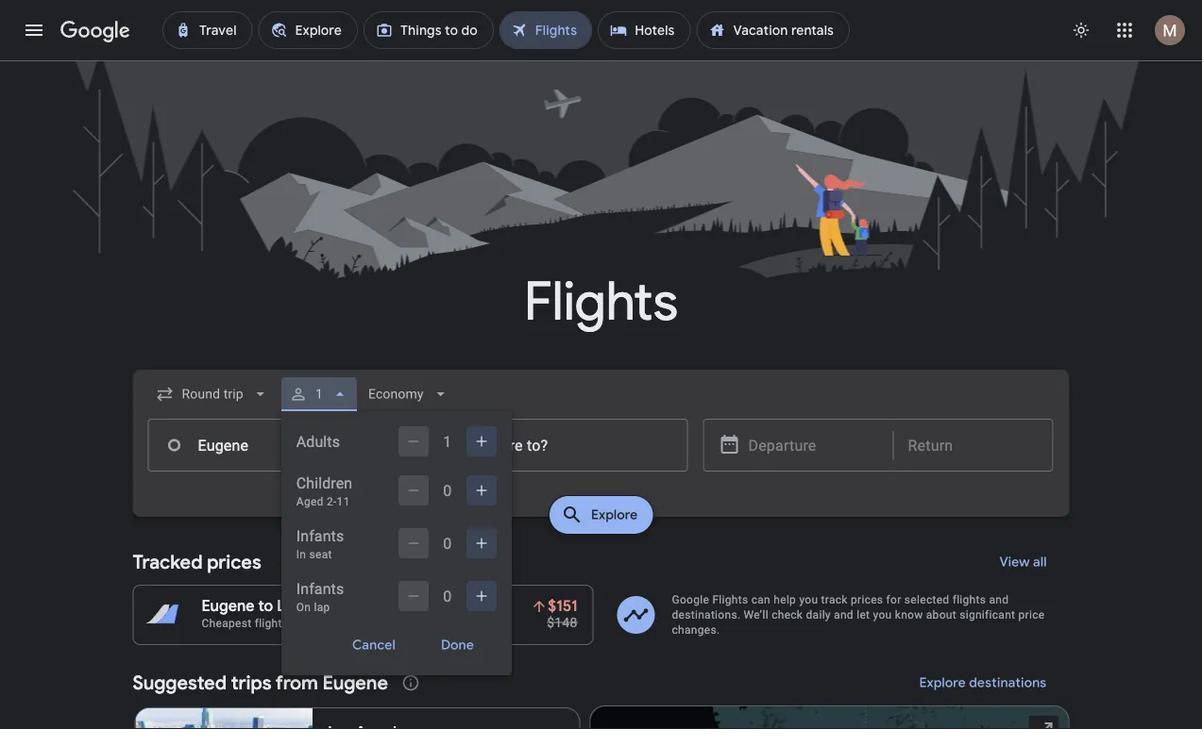 Task type: describe. For each thing, give the bounding box(es) containing it.
main menu image
[[23, 19, 45, 42]]

we'll
[[744, 609, 769, 622]]

1 vertical spatial and
[[834, 609, 854, 622]]

Flight search field
[[118, 370, 1085, 676]]

11
[[337, 496, 350, 509]]

explore destinations button
[[897, 661, 1069, 706]]

know
[[895, 609, 923, 622]]

changes.
[[672, 624, 720, 637]]

significant
[[960, 609, 1015, 622]]

eugene inside "suggested trips from eugene" region
[[322, 671, 388, 696]]

done button
[[418, 631, 497, 661]]

seat
[[309, 549, 332, 562]]

round trip
[[293, 618, 348, 631]]

daily
[[806, 609, 831, 622]]

infants in seat
[[296, 527, 344, 562]]

about
[[926, 609, 957, 622]]

0 vertical spatial you
[[799, 594, 818, 607]]

trips
[[231, 671, 271, 696]]

price
[[1019, 609, 1045, 622]]

adults
[[296, 433, 340, 451]]

in
[[296, 549, 306, 562]]

destinations.
[[672, 609, 741, 622]]

flights inside "google flights can help you track prices for selected flights and destinations. we'll check daily and let you know about significant price changes."
[[712, 594, 748, 607]]

suggested trips from eugene region
[[133, 661, 1069, 730]]

help
[[774, 594, 796, 607]]

view
[[999, 554, 1030, 571]]

0 vertical spatial prices
[[207, 551, 261, 575]]

prices inside "google flights can help you track prices for selected flights and destinations. we'll check daily and let you know about significant price changes."
[[851, 594, 883, 607]]

148 US dollars text field
[[547, 615, 577, 631]]

children aged 2-11
[[296, 475, 352, 509]]

lap
[[314, 602, 330, 615]]

google
[[672, 594, 709, 607]]

google flights can help you track prices for selected flights and destinations. we'll check daily and let you know about significant price changes.
[[672, 594, 1045, 637]]

Where to? text field
[[422, 419, 688, 472]]

flight
[[255, 618, 282, 631]]

0 for infants in seat
[[443, 535, 452, 553]]

1 inside 1 popup button
[[315, 387, 323, 402]]

tracked prices
[[133, 551, 261, 575]]

infants for infants on lap
[[296, 580, 344, 598]]

1 inside number of passengers dialog
[[443, 433, 452, 451]]

Return text field
[[908, 420, 1038, 471]]

$148
[[547, 615, 577, 631]]

angeles
[[305, 597, 362, 617]]

check
[[772, 609, 803, 622]]

1 horizontal spatial you
[[873, 609, 892, 622]]

can
[[751, 594, 771, 607]]

explore for explore destinations
[[920, 675, 966, 692]]

cancel button
[[329, 631, 418, 661]]

all
[[1033, 554, 1047, 571]]

0 vertical spatial and
[[989, 594, 1009, 607]]

Departure text field
[[748, 420, 879, 471]]

cheapest flight
[[202, 618, 282, 631]]

2-
[[327, 496, 337, 509]]



Task type: locate. For each thing, give the bounding box(es) containing it.
infants for infants in seat
[[296, 527, 344, 545]]

1 0 from the top
[[443, 482, 452, 500]]

1 horizontal spatial explore
[[920, 675, 966, 692]]

track
[[821, 594, 848, 607]]

from
[[276, 671, 318, 696]]

you down for
[[873, 609, 892, 622]]

1 horizontal spatial and
[[989, 594, 1009, 607]]

tracked prices region
[[133, 540, 1069, 646]]

explore
[[591, 507, 638, 524], [920, 675, 966, 692]]

1 vertical spatial explore
[[920, 675, 966, 692]]

0 vertical spatial infants
[[296, 527, 344, 545]]

3 0 from the top
[[443, 588, 452, 606]]

1 horizontal spatial prices
[[851, 594, 883, 607]]

2 vertical spatial 0
[[443, 588, 452, 606]]

0 vertical spatial flights
[[524, 269, 678, 336]]

for
[[886, 594, 901, 607]]

0
[[443, 482, 452, 500], [443, 535, 452, 553], [443, 588, 452, 606]]

you
[[799, 594, 818, 607], [873, 609, 892, 622]]

1 vertical spatial eugene
[[322, 671, 388, 696]]

0 vertical spatial 1
[[315, 387, 323, 402]]

1 horizontal spatial eugene
[[322, 671, 388, 696]]

1 vertical spatial 0
[[443, 535, 452, 553]]

and down track
[[834, 609, 854, 622]]

explore up 'tracked prices' region
[[591, 507, 638, 524]]

and up 'significant' on the bottom right
[[989, 594, 1009, 607]]

and
[[989, 594, 1009, 607], [834, 609, 854, 622]]

0 vertical spatial eugene
[[202, 597, 255, 617]]

0 vertical spatial explore
[[591, 507, 638, 524]]

explore inside flight search box
[[591, 507, 638, 524]]

flights
[[953, 594, 986, 607]]

eugene
[[202, 597, 255, 617], [322, 671, 388, 696]]

0 for infants on lap
[[443, 588, 452, 606]]

aged
[[296, 496, 324, 509]]

0 vertical spatial 0
[[443, 482, 452, 500]]

destinations
[[969, 675, 1047, 692]]

2 infants from the top
[[296, 580, 344, 598]]

explore button
[[549, 497, 653, 535]]

tracked
[[133, 551, 203, 575]]

round
[[293, 618, 327, 631]]

0 horizontal spatial eugene
[[202, 597, 255, 617]]

prices
[[207, 551, 261, 575], [851, 594, 883, 607]]

children
[[296, 475, 352, 492]]

eugene up cheapest
[[202, 597, 255, 617]]

0 horizontal spatial and
[[834, 609, 854, 622]]

suggested trips from eugene
[[133, 671, 388, 696]]

infants up seat
[[296, 527, 344, 545]]

done
[[441, 637, 474, 654]]

explore destinations
[[920, 675, 1047, 692]]

$151
[[548, 597, 577, 617]]

you up daily
[[799, 594, 818, 607]]

151 US dollars text field
[[548, 597, 577, 617]]

1 vertical spatial infants
[[296, 580, 344, 598]]

1
[[315, 387, 323, 402], [443, 433, 452, 451]]

1 vertical spatial 1
[[443, 433, 452, 451]]

0 horizontal spatial prices
[[207, 551, 261, 575]]

explore left the destinations
[[920, 675, 966, 692]]

to
[[258, 597, 273, 617]]

los
[[277, 597, 301, 617]]

infants on lap
[[296, 580, 344, 615]]

1 horizontal spatial 1
[[443, 433, 452, 451]]

selected
[[905, 594, 949, 607]]

1 vertical spatial you
[[873, 609, 892, 622]]

suggested
[[133, 671, 227, 696]]

1 horizontal spatial flights
[[712, 594, 748, 607]]

view all
[[999, 554, 1047, 571]]

change appearance image
[[1059, 8, 1104, 53]]

2 0 from the top
[[443, 535, 452, 553]]

trip
[[330, 618, 348, 631]]

eugene down cancel button
[[322, 671, 388, 696]]

1 infants from the top
[[296, 527, 344, 545]]

let
[[857, 609, 870, 622]]

0 horizontal spatial 1
[[315, 387, 323, 402]]

explore inside "suggested trips from eugene" region
[[920, 675, 966, 692]]

0 for children aged 2-11
[[443, 482, 452, 500]]

None field
[[148, 378, 277, 412], [361, 378, 458, 412], [148, 378, 277, 412], [361, 378, 458, 412]]

1 button
[[281, 372, 357, 417]]

eugene to los angeles
[[202, 597, 362, 617]]

infants up lap
[[296, 580, 344, 598]]

0 horizontal spatial flights
[[524, 269, 678, 336]]

number of passengers dialog
[[281, 412, 512, 676]]

1 vertical spatial flights
[[712, 594, 748, 607]]

cancel
[[352, 637, 396, 654]]

flights
[[524, 269, 678, 336], [712, 594, 748, 607]]

eugene inside 'tracked prices' region
[[202, 597, 255, 617]]

explore for explore
[[591, 507, 638, 524]]

infants
[[296, 527, 344, 545], [296, 580, 344, 598]]

prices up to
[[207, 551, 261, 575]]

on
[[296, 602, 311, 615]]

0 horizontal spatial you
[[799, 594, 818, 607]]

1 vertical spatial prices
[[851, 594, 883, 607]]

0 horizontal spatial explore
[[591, 507, 638, 524]]

prices up let
[[851, 594, 883, 607]]

cheapest
[[202, 618, 252, 631]]



Task type: vqa. For each thing, say whether or not it's contained in the screenshot.


